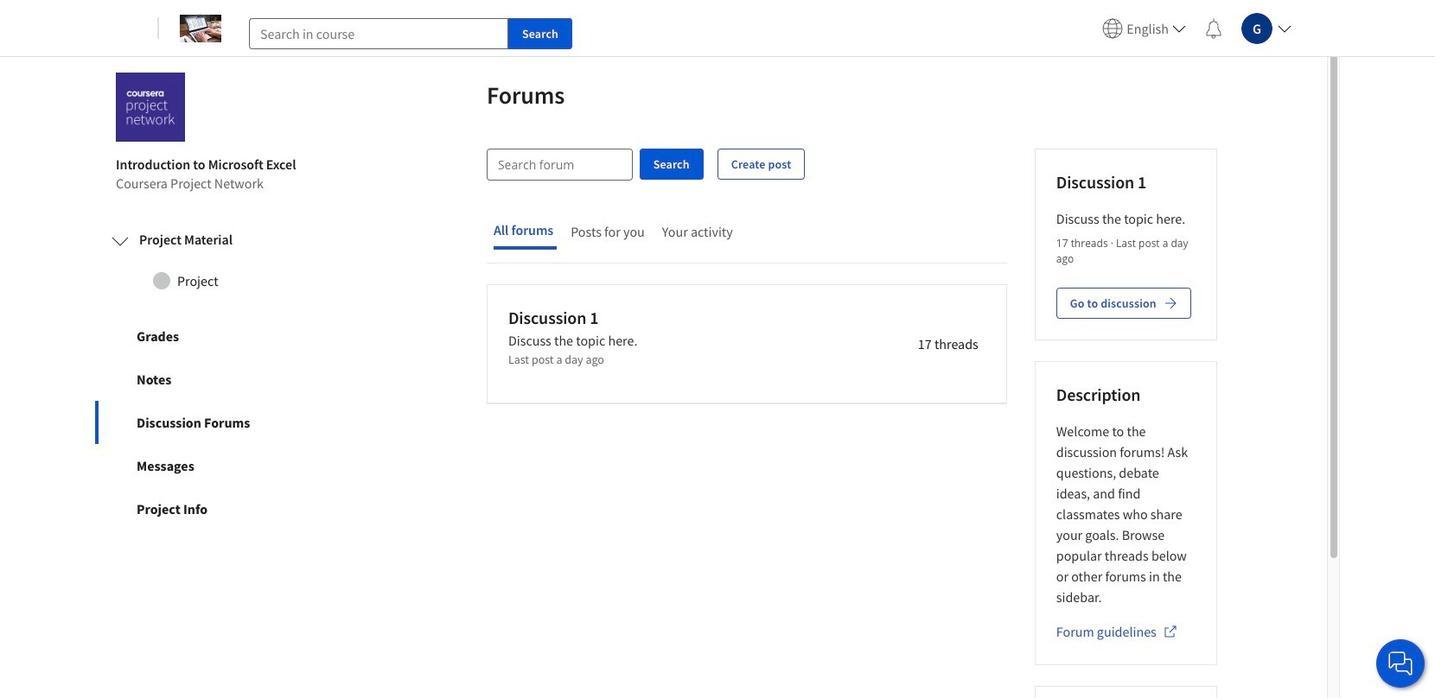 Task type: vqa. For each thing, say whether or not it's contained in the screenshot.
learners
no



Task type: locate. For each thing, give the bounding box(es) containing it.
coursera project network image
[[116, 73, 185, 142]]

tab list
[[487, 209, 737, 263]]

help center image
[[1391, 654, 1411, 675]]

name home page | coursera image
[[180, 14, 221, 42]]

discussion 1 element
[[1057, 171, 1196, 195]]



Task type: describe. For each thing, give the bounding box(es) containing it.
Search in course text field
[[249, 18, 509, 49]]

Search Input field
[[488, 150, 632, 180]]



